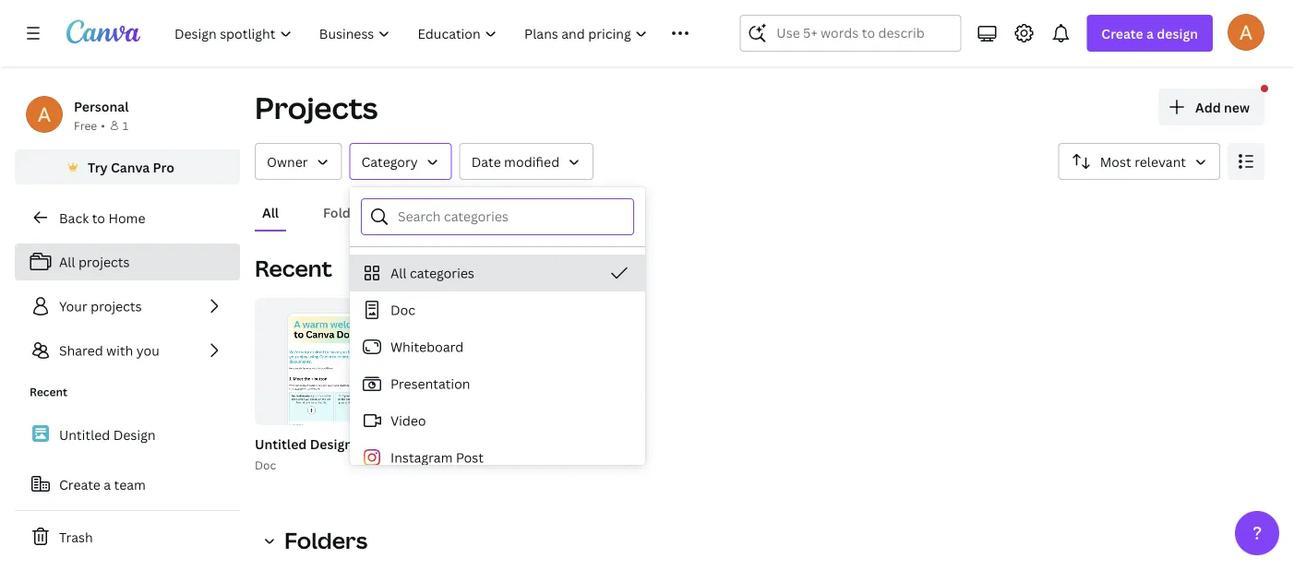 Task type: describe. For each thing, give the bounding box(es) containing it.
1
[[123, 118, 129, 133]]

all projects link
[[15, 244, 240, 281]]

doc inside button
[[391, 301, 416, 319]]

create a design
[[1102, 24, 1199, 42]]

all categories button
[[350, 255, 645, 292]]

whiteboard option
[[350, 329, 645, 366]]

untitled design link
[[15, 416, 240, 455]]

create a team
[[59, 476, 146, 494]]

Owner button
[[255, 143, 342, 180]]

pro
[[153, 158, 174, 176]]

post
[[456, 449, 484, 467]]

to
[[92, 209, 105, 227]]

your projects link
[[15, 288, 240, 325]]

whiteboard
[[391, 338, 464, 356]]

all for all
[[262, 204, 279, 221]]

doc button
[[350, 292, 645, 329]]

try
[[88, 158, 108, 176]]

most
[[1100, 153, 1132, 170]]

Sort by button
[[1059, 143, 1221, 180]]

video option
[[350, 403, 645, 440]]

all for all categories
[[391, 265, 407, 282]]

untitled design
[[59, 426, 156, 444]]

Search categories search field
[[398, 199, 622, 235]]

presentation button
[[350, 366, 645, 403]]

free •
[[74, 118, 105, 133]]

modified
[[504, 153, 560, 170]]

design
[[1157, 24, 1199, 42]]

back to home
[[59, 209, 145, 227]]

designs
[[415, 204, 464, 221]]

0 vertical spatial recent
[[255, 253, 332, 283]]

instagram post
[[391, 449, 484, 467]]

untitled design button
[[255, 433, 353, 456]]

Category button
[[350, 143, 452, 180]]

0 horizontal spatial recent
[[30, 385, 67, 400]]

doc inside untitled design doc
[[255, 458, 276, 473]]

doc option
[[350, 292, 645, 329]]

folders button
[[255, 523, 379, 560]]

add new button
[[1159, 89, 1265, 126]]

try canva pro button
[[15, 150, 240, 185]]

all categories
[[391, 265, 475, 282]]

a for design
[[1147, 24, 1154, 42]]

presentation option
[[350, 366, 645, 403]]

free
[[74, 118, 97, 133]]

video
[[391, 412, 426, 430]]

trash
[[59, 529, 93, 546]]

create for create a team
[[59, 476, 101, 494]]

folders region
[[255, 556, 1265, 571]]

whiteboard button
[[350, 329, 645, 366]]

home
[[108, 209, 145, 227]]

owner
[[267, 153, 308, 170]]

all projects
[[59, 253, 130, 271]]

instagram post option
[[350, 440, 645, 476]]

folders button
[[316, 195, 378, 230]]

shared with you
[[59, 342, 160, 360]]

instagram
[[391, 449, 453, 467]]

designs button
[[407, 195, 471, 230]]

create a design button
[[1087, 15, 1213, 52]]



Task type: locate. For each thing, give the bounding box(es) containing it.
personal
[[74, 97, 129, 115]]

categories
[[410, 265, 475, 282]]

recent down all button
[[255, 253, 332, 283]]

doc
[[391, 301, 416, 319], [255, 458, 276, 473]]

design for untitled design
[[113, 426, 156, 444]]

2 horizontal spatial all
[[391, 265, 407, 282]]

apple lee image
[[1228, 14, 1265, 51]]

a for team
[[104, 476, 111, 494]]

team
[[114, 476, 146, 494]]

0 vertical spatial folders
[[323, 204, 370, 221]]

0 horizontal spatial untitled
[[59, 426, 110, 444]]

0 horizontal spatial create
[[59, 476, 101, 494]]

•
[[101, 118, 105, 133]]

projects for all projects
[[78, 253, 130, 271]]

video button
[[350, 403, 645, 440]]

all inside all categories button
[[391, 265, 407, 282]]

projects
[[78, 253, 130, 271], [91, 298, 142, 315]]

folders inside folders dropdown button
[[284, 526, 368, 556]]

create left team
[[59, 476, 101, 494]]

create
[[1102, 24, 1144, 42], [59, 476, 101, 494]]

a left team
[[104, 476, 111, 494]]

category
[[362, 153, 418, 170]]

design
[[113, 426, 156, 444], [310, 435, 353, 453]]

all up your
[[59, 253, 75, 271]]

1 horizontal spatial all
[[262, 204, 279, 221]]

date modified
[[472, 153, 560, 170]]

date
[[472, 153, 501, 170]]

your projects
[[59, 298, 142, 315]]

untitled
[[59, 426, 110, 444], [255, 435, 307, 453]]

add
[[1196, 98, 1221, 116]]

all categories option
[[350, 255, 645, 292]]

with
[[106, 342, 133, 360]]

create a team button
[[15, 466, 240, 503]]

folders down category
[[323, 204, 370, 221]]

create inside button
[[59, 476, 101, 494]]

1 vertical spatial a
[[104, 476, 111, 494]]

a inside dropdown button
[[1147, 24, 1154, 42]]

list containing all projects
[[15, 244, 240, 369]]

all button
[[255, 195, 286, 230]]

doc down untitled design button at bottom left
[[255, 458, 276, 473]]

all inside all button
[[262, 204, 279, 221]]

untitled inside untitled design doc
[[255, 435, 307, 453]]

canva
[[111, 158, 150, 176]]

a left design at top
[[1147, 24, 1154, 42]]

a inside button
[[104, 476, 111, 494]]

doc up whiteboard
[[391, 301, 416, 319]]

1 horizontal spatial recent
[[255, 253, 332, 283]]

0 vertical spatial a
[[1147, 24, 1154, 42]]

1 vertical spatial create
[[59, 476, 101, 494]]

a
[[1147, 24, 1154, 42], [104, 476, 111, 494]]

your
[[59, 298, 87, 315]]

None search field
[[740, 15, 962, 52]]

relevant
[[1135, 153, 1187, 170]]

design left instagram at the bottom left of the page
[[310, 435, 353, 453]]

shared
[[59, 342, 103, 360]]

presentation
[[391, 375, 470, 393]]

1 horizontal spatial design
[[310, 435, 353, 453]]

try canva pro
[[88, 158, 174, 176]]

1 horizontal spatial doc
[[391, 301, 416, 319]]

top level navigation element
[[163, 15, 698, 52], [163, 15, 696, 52]]

most relevant
[[1100, 153, 1187, 170]]

untitled for untitled design
[[59, 426, 110, 444]]

0 horizontal spatial design
[[113, 426, 156, 444]]

projects
[[255, 88, 378, 128]]

untitled design doc
[[255, 435, 353, 473]]

back to home link
[[15, 199, 240, 236]]

all inside list
[[59, 253, 75, 271]]

recent down the shared
[[30, 385, 67, 400]]

add new
[[1196, 98, 1250, 116]]

list
[[15, 244, 240, 369]]

all left 'categories'
[[391, 265, 407, 282]]

create for create a design
[[1102, 24, 1144, 42]]

back
[[59, 209, 89, 227]]

1 vertical spatial recent
[[30, 385, 67, 400]]

design up team
[[113, 426, 156, 444]]

1 vertical spatial projects
[[91, 298, 142, 315]]

design for untitled design doc
[[310, 435, 353, 453]]

0 vertical spatial projects
[[78, 253, 130, 271]]

all for all projects
[[59, 253, 75, 271]]

untitled inside untitled design link
[[59, 426, 110, 444]]

recent
[[255, 253, 332, 283], [30, 385, 67, 400]]

1 vertical spatial folders
[[284, 526, 368, 556]]

folders
[[323, 204, 370, 221], [284, 526, 368, 556]]

you
[[136, 342, 160, 360]]

projects down back to home
[[78, 253, 130, 271]]

1 vertical spatial doc
[[255, 458, 276, 473]]

1 horizontal spatial a
[[1147, 24, 1154, 42]]

design inside untitled design doc
[[310, 435, 353, 453]]

0 horizontal spatial doc
[[255, 458, 276, 473]]

folders inside folders button
[[323, 204, 370, 221]]

untitled for untitled design doc
[[255, 435, 307, 453]]

new
[[1224, 98, 1250, 116]]

shared with you link
[[15, 332, 240, 369]]

all down owner
[[262, 204, 279, 221]]

create left design at top
[[1102, 24, 1144, 42]]

projects for your projects
[[91, 298, 142, 315]]

0 horizontal spatial all
[[59, 253, 75, 271]]

trash link
[[15, 519, 240, 556]]

Date modified button
[[460, 143, 594, 180]]

Search search field
[[777, 16, 925, 51]]

folders down untitled design doc on the left of the page
[[284, 526, 368, 556]]

list box containing all categories
[[350, 255, 645, 571]]

1 horizontal spatial untitled
[[255, 435, 307, 453]]

all
[[262, 204, 279, 221], [59, 253, 75, 271], [391, 265, 407, 282]]

1 horizontal spatial create
[[1102, 24, 1144, 42]]

0 vertical spatial create
[[1102, 24, 1144, 42]]

projects right your
[[91, 298, 142, 315]]

0 horizontal spatial a
[[104, 476, 111, 494]]

create inside dropdown button
[[1102, 24, 1144, 42]]

instagram post button
[[350, 440, 645, 476]]

list box
[[350, 255, 645, 571]]

0 vertical spatial doc
[[391, 301, 416, 319]]



Task type: vqa. For each thing, say whether or not it's contained in the screenshot.
'Me' in 'Me thinking Meme'
no



